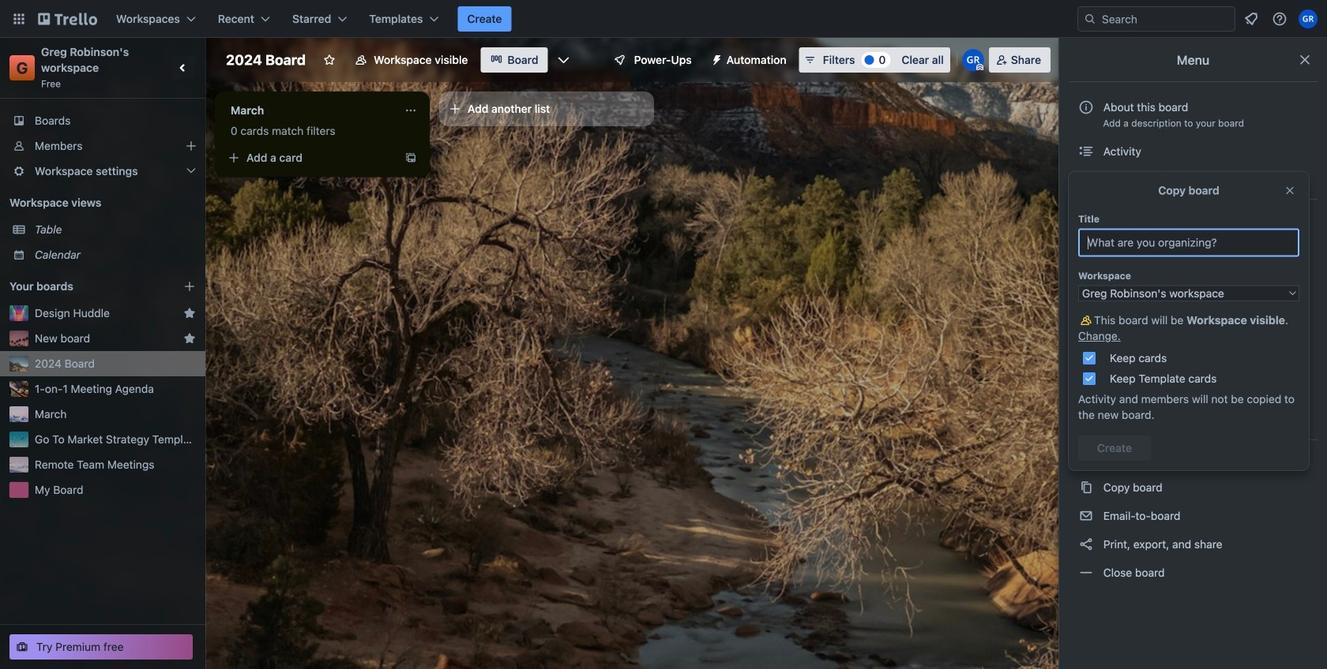 Task type: vqa. For each thing, say whether or not it's contained in the screenshot.
WORKSPACE VISIBLE
no



Task type: locate. For each thing, give the bounding box(es) containing it.
What are you organizing? text field
[[1078, 229, 1300, 257]]

9 sm image from the top
[[1078, 566, 1094, 581]]

starred icon image
[[183, 307, 196, 320], [183, 333, 196, 345]]

star or unstar board image
[[323, 54, 336, 66]]

0 vertical spatial starred icon image
[[183, 307, 196, 320]]

open information menu image
[[1272, 11, 1288, 27]]

sm image
[[705, 47, 727, 70], [1078, 144, 1094, 160], [1078, 211, 1094, 227], [1078, 296, 1094, 312], [1078, 325, 1094, 341], [1078, 382, 1094, 397]]

sm image
[[1078, 172, 1094, 188], [1078, 313, 1094, 329], [1078, 353, 1094, 369], [1078, 410, 1094, 426], [1078, 452, 1094, 468], [1078, 480, 1094, 496], [1078, 509, 1094, 525], [1078, 537, 1094, 553], [1078, 566, 1094, 581]]

greg robinson (gregrobinson96) image
[[1299, 9, 1318, 28]]

6 sm image from the top
[[1078, 480, 1094, 496]]

search image
[[1084, 13, 1097, 25]]

back to home image
[[38, 6, 97, 32]]

None submit
[[1078, 436, 1151, 461]]

1 vertical spatial starred icon image
[[183, 333, 196, 345]]

greg robinson (gregrobinson96) image
[[962, 49, 984, 71]]

your boards with 8 items element
[[9, 277, 160, 296]]

3 sm image from the top
[[1078, 353, 1094, 369]]

7 sm image from the top
[[1078, 509, 1094, 525]]

None text field
[[221, 98, 398, 123]]



Task type: describe. For each thing, give the bounding box(es) containing it.
5 sm image from the top
[[1078, 452, 1094, 468]]

this member is an admin of this board. image
[[976, 64, 983, 71]]

8 sm image from the top
[[1078, 537, 1094, 553]]

workspace navigation collapse icon image
[[172, 57, 194, 79]]

customize views image
[[556, 52, 572, 68]]

Search field
[[1097, 8, 1235, 30]]

2 sm image from the top
[[1078, 313, 1094, 329]]

2 starred icon image from the top
[[183, 333, 196, 345]]

create from template… image
[[404, 152, 417, 164]]

1 sm image from the top
[[1078, 172, 1094, 188]]

primary element
[[0, 0, 1327, 38]]

4 sm image from the top
[[1078, 410, 1094, 426]]

0 notifications image
[[1242, 9, 1261, 28]]

add board image
[[183, 280, 196, 293]]

Board name text field
[[218, 47, 314, 73]]

1 starred icon image from the top
[[183, 307, 196, 320]]



